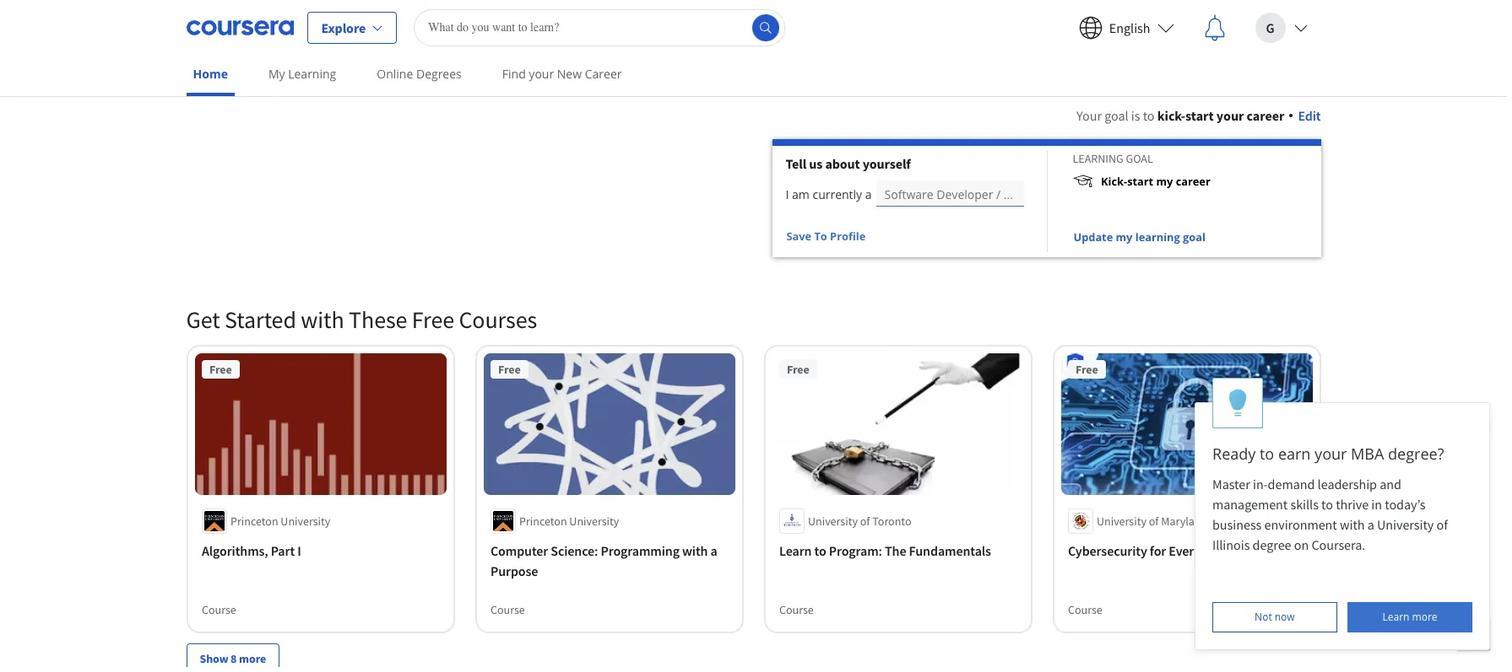 Task type: describe. For each thing, give the bounding box(es) containing it.
programming
[[600, 543, 679, 560]]

coursera image
[[186, 14, 293, 41]]

new
[[557, 66, 582, 82]]

find your new career
[[502, 66, 622, 82]]

university up program:
[[808, 514, 857, 529]]

tell us about yourself
[[786, 155, 911, 172]]

maryland,
[[1161, 514, 1210, 529]]

1 vertical spatial i
[[297, 543, 301, 560]]

to inside master in-demand leadership and management skills to thrive in today's business environment with a university of illinois degree on coursera.
[[1322, 497, 1333, 513]]

save to profile button
[[786, 221, 867, 252]]

my
[[268, 66, 285, 82]]

started
[[225, 305, 296, 335]]

learn more
[[1383, 611, 1438, 625]]

leadership
[[1318, 476, 1377, 493]]

ready
[[1213, 444, 1256, 464]]

get started with these free courses main content
[[0, 85, 1507, 668]]

kick-start my career button
[[1048, 166, 1211, 197]]

the
[[884, 543, 906, 560]]

college
[[1213, 514, 1249, 529]]

for
[[1150, 543, 1166, 560]]

free for computer science: programming with a purpose
[[498, 362, 520, 377]]

ready to earn your mba degree?
[[1213, 444, 1444, 464]]

online degrees link
[[370, 55, 468, 93]]

to inside get started with these free courses collection element
[[814, 543, 826, 560]]

degree
[[1253, 537, 1292, 554]]

find your new career link
[[495, 55, 629, 93]]

master
[[1213, 476, 1250, 493]]

explore button
[[307, 11, 397, 43]]

degrees
[[416, 66, 462, 82]]

part
[[270, 543, 294, 560]]

help center image
[[1463, 624, 1484, 644]]

english button
[[1066, 0, 1188, 54]]

park
[[1252, 514, 1274, 529]]

purpose
[[490, 563, 538, 580]]

a inside master in-demand leadership and management skills to thrive in today's business environment with a university of illinois degree on coursera.
[[1368, 517, 1375, 534]]

degree?
[[1388, 444, 1444, 464]]

software developer / engineer
[[885, 187, 1052, 203]]

not now
[[1255, 611, 1295, 625]]

free for algorithms, part i
[[209, 362, 231, 377]]

software
[[885, 187, 934, 203]]

not now button
[[1213, 603, 1337, 633]]

environment
[[1265, 517, 1337, 534]]

career
[[585, 66, 622, 82]]

g button
[[1242, 0, 1321, 54]]

to left earn
[[1260, 444, 1274, 464]]

english
[[1109, 19, 1151, 36]]

in-
[[1253, 476, 1268, 493]]

these
[[349, 305, 407, 335]]

your
[[1077, 107, 1102, 124]]

program:
[[829, 543, 882, 560]]

/
[[996, 187, 1001, 203]]

to
[[814, 229, 827, 244]]

a inside computer science: programming with a purpose
[[710, 543, 717, 560]]

university of maryland, college park
[[1096, 514, 1274, 529]]

my learning link
[[262, 55, 343, 93]]

university up algorithms, part i link
[[280, 514, 330, 529]]

0 vertical spatial goal
[[1105, 107, 1129, 124]]

engineer
[[1004, 187, 1052, 203]]

cybersecurity for everyone
[[1068, 543, 1222, 560]]

demand
[[1268, 476, 1315, 493]]

learn for learn to program: the fundamentals
[[779, 543, 811, 560]]

What do you want to learn? text field
[[414, 9, 785, 46]]

online degrees
[[377, 66, 462, 82]]

courses
[[459, 305, 537, 335]]

computer science: programming with a purpose link
[[490, 541, 728, 581]]

course for cybersecurity for everyone
[[1068, 603, 1102, 618]]

earn
[[1278, 444, 1311, 464]]

get started with these free courses collection element
[[176, 278, 1331, 668]]

save to profile
[[787, 229, 866, 244]]

your inside alice element
[[1315, 444, 1347, 464]]

illinois
[[1213, 537, 1250, 554]]

alice element
[[1195, 378, 1490, 651]]

computer
[[490, 543, 548, 560]]

course for algorithms, part i
[[201, 603, 236, 618]]

algorithms, part i link
[[201, 541, 440, 561]]

1 horizontal spatial i
[[786, 187, 789, 203]]

currently
[[813, 187, 862, 203]]

graduation cap image
[[1073, 171, 1093, 192]]

course for computer science: programming with a purpose
[[490, 603, 525, 618]]

course for learn to program: the fundamentals
[[779, 603, 813, 618]]

university of toronto
[[808, 514, 911, 529]]

coursera.
[[1312, 537, 1366, 554]]

your inside get started with these free courses main content
[[1217, 107, 1244, 124]]

update my learning goal button
[[1048, 222, 1207, 252]]

university inside master in-demand leadership and management skills to thrive in today's business environment with a university of illinois degree on coursera.
[[1377, 517, 1434, 534]]

now
[[1275, 611, 1295, 625]]

learning inside get started with these free courses main content
[[1073, 151, 1124, 166]]

cybersecurity for everyone link
[[1068, 541, 1306, 561]]

developer
[[937, 187, 993, 203]]

of for program:
[[860, 514, 870, 529]]

us
[[809, 155, 823, 172]]



Task type: locate. For each thing, give the bounding box(es) containing it.
university
[[280, 514, 330, 529], [569, 514, 619, 529], [808, 514, 857, 529], [1096, 514, 1146, 529], [1377, 517, 1434, 534]]

more left the help center image
[[1412, 611, 1438, 625]]

0 horizontal spatial with
[[301, 305, 344, 335]]

learn to program: the fundamentals link
[[779, 541, 1017, 561]]

0 horizontal spatial more
[[239, 652, 266, 667]]

goal right learning
[[1183, 230, 1206, 245]]

yourself
[[863, 155, 911, 172]]

0 vertical spatial my
[[1156, 174, 1173, 189]]

on
[[1294, 537, 1309, 554]]

start inside button
[[1127, 174, 1154, 189]]

more right the 8
[[239, 652, 266, 667]]

0 vertical spatial i
[[786, 187, 789, 203]]

a right programming
[[710, 543, 717, 560]]

1 horizontal spatial start
[[1186, 107, 1214, 124]]

learn
[[779, 543, 811, 560], [1383, 611, 1410, 625]]

cybersecurity
[[1068, 543, 1147, 560]]

computer science: programming with a purpose
[[490, 543, 717, 580]]

with left these
[[301, 305, 344, 335]]

with right programming
[[682, 543, 708, 560]]

free for cybersecurity for everyone
[[1075, 362, 1098, 377]]

1 horizontal spatial a
[[865, 187, 872, 203]]

1 vertical spatial my
[[1116, 230, 1133, 245]]

1 vertical spatial learn
[[1383, 611, 1410, 625]]

1 horizontal spatial goal
[[1183, 230, 1206, 245]]

2 horizontal spatial a
[[1368, 517, 1375, 534]]

is
[[1131, 107, 1140, 124]]

career
[[1247, 107, 1285, 124], [1176, 174, 1211, 189]]

0 horizontal spatial start
[[1127, 174, 1154, 189]]

learn to program: the fundamentals
[[779, 543, 991, 560]]

1 horizontal spatial learning
[[1073, 151, 1124, 166]]

princeton
[[230, 514, 278, 529], [519, 514, 567, 529]]

0 horizontal spatial princeton university
[[230, 514, 330, 529]]

learn more link
[[1348, 603, 1473, 633]]

1 vertical spatial goal
[[1183, 230, 1206, 245]]

4 course from the left
[[1068, 603, 1102, 618]]

find
[[502, 66, 526, 82]]

princeton up "computer"
[[519, 514, 567, 529]]

with down thrive
[[1340, 517, 1365, 534]]

1 vertical spatial career
[[1176, 174, 1211, 189]]

edit button
[[1290, 106, 1321, 126]]

get started with these free courses
[[186, 305, 537, 335]]

to
[[1143, 107, 1155, 124], [1260, 444, 1274, 464], [1322, 497, 1333, 513], [814, 543, 826, 560]]

to right skills
[[1322, 497, 1333, 513]]

not
[[1255, 611, 1272, 625]]

learn left the help center image
[[1383, 611, 1410, 625]]

0 horizontal spatial of
[[860, 514, 870, 529]]

goal inside button
[[1183, 230, 1206, 245]]

toronto
[[872, 514, 911, 529]]

university up science:
[[569, 514, 619, 529]]

in
[[1372, 497, 1382, 513]]

1 princeton from the left
[[230, 514, 278, 529]]

with inside master in-demand leadership and management skills to thrive in today's business environment with a university of illinois degree on coursera.
[[1340, 517, 1365, 534]]

to left program:
[[814, 543, 826, 560]]

show 8 more button
[[186, 644, 280, 668]]

and
[[1380, 476, 1402, 493]]

princeton university up the part
[[230, 514, 330, 529]]

0 vertical spatial learn
[[779, 543, 811, 560]]

0 horizontal spatial i
[[297, 543, 301, 560]]

princeton for computer
[[519, 514, 567, 529]]

update my learning goal
[[1074, 230, 1206, 245]]

learn for learn more
[[1383, 611, 1410, 625]]

home
[[193, 66, 228, 82]]

university down today's
[[1377, 517, 1434, 534]]

my right update
[[1116, 230, 1133, 245]]

princeton university for science:
[[519, 514, 619, 529]]

learn inside get started with these free courses collection element
[[779, 543, 811, 560]]

2 horizontal spatial your
[[1315, 444, 1347, 464]]

your right the find at left top
[[529, 66, 554, 82]]

goal
[[1126, 151, 1153, 166]]

1 horizontal spatial princeton university
[[519, 514, 619, 529]]

of left the toronto
[[860, 514, 870, 529]]

learning
[[288, 66, 336, 82], [1073, 151, 1124, 166]]

my right kick-
[[1156, 174, 1173, 189]]

start
[[1186, 107, 1214, 124], [1127, 174, 1154, 189]]

fundamentals
[[909, 543, 991, 560]]

1 vertical spatial more
[[239, 652, 266, 667]]

2 course from the left
[[490, 603, 525, 618]]

2 princeton from the left
[[519, 514, 567, 529]]

your
[[529, 66, 554, 82], [1217, 107, 1244, 124], [1315, 444, 1347, 464]]

i am currently a
[[786, 187, 872, 203]]

today's
[[1385, 497, 1426, 513]]

0 vertical spatial your
[[529, 66, 554, 82]]

everyone
[[1168, 543, 1222, 560]]

profile
[[830, 229, 866, 244]]

career up learning
[[1176, 174, 1211, 189]]

learn left program:
[[779, 543, 811, 560]]

of
[[860, 514, 870, 529], [1149, 514, 1158, 529], [1437, 517, 1448, 534]]

business
[[1213, 517, 1262, 534]]

1 horizontal spatial more
[[1412, 611, 1438, 625]]

explore
[[321, 19, 366, 36]]

a down in on the bottom
[[1368, 517, 1375, 534]]

management
[[1213, 497, 1288, 513]]

i right the part
[[297, 543, 301, 560]]

update
[[1074, 230, 1113, 245]]

your right kick-
[[1217, 107, 1244, 124]]

2 horizontal spatial of
[[1437, 517, 1448, 534]]

2 vertical spatial with
[[682, 543, 708, 560]]

of up for
[[1149, 514, 1158, 529]]

8
[[231, 652, 237, 667]]

more inside button
[[239, 652, 266, 667]]

thrive
[[1336, 497, 1369, 513]]

kick-start my career
[[1101, 174, 1211, 189]]

am
[[792, 187, 810, 203]]

0 horizontal spatial learning
[[288, 66, 336, 82]]

0 vertical spatial start
[[1186, 107, 1214, 124]]

0 horizontal spatial a
[[710, 543, 717, 560]]

princeton up algorithms, part i
[[230, 514, 278, 529]]

1 vertical spatial start
[[1127, 174, 1154, 189]]

1 vertical spatial a
[[1368, 517, 1375, 534]]

0 vertical spatial more
[[1412, 611, 1438, 625]]

2 vertical spatial a
[[710, 543, 717, 560]]

1 horizontal spatial your
[[1217, 107, 1244, 124]]

0 vertical spatial a
[[865, 187, 872, 203]]

algorithms,
[[201, 543, 268, 560]]

learning
[[1136, 230, 1180, 245]]

1 horizontal spatial learn
[[1383, 611, 1410, 625]]

skills
[[1291, 497, 1319, 513]]

save
[[787, 229, 812, 244]]

1 princeton university from the left
[[230, 514, 330, 529]]

0 vertical spatial with
[[301, 305, 344, 335]]

princeton university
[[230, 514, 330, 529], [519, 514, 619, 529]]

of inside master in-demand leadership and management skills to thrive in today's business environment with a university of illinois degree on coursera.
[[1437, 517, 1448, 534]]

1 horizontal spatial of
[[1149, 514, 1158, 529]]

1 horizontal spatial career
[[1247, 107, 1285, 124]]

learning goal
[[1073, 151, 1153, 166]]

None search field
[[414, 9, 785, 46]]

a right "currently"
[[865, 187, 872, 203]]

algorithms, part i
[[201, 543, 301, 560]]

my
[[1156, 174, 1173, 189], [1116, 230, 1133, 245]]

show
[[200, 652, 228, 667]]

of for everyone
[[1149, 514, 1158, 529]]

more inside alice element
[[1412, 611, 1438, 625]]

master in-demand leadership and management skills to thrive in today's business environment with a university of illinois degree on coursera.
[[1213, 476, 1451, 554]]

goal
[[1105, 107, 1129, 124], [1183, 230, 1206, 245]]

g
[[1266, 19, 1275, 36]]

0 horizontal spatial learn
[[779, 543, 811, 560]]

university up cybersecurity
[[1096, 514, 1146, 529]]

to right is on the top right of page
[[1143, 107, 1155, 124]]

show 8 more
[[200, 652, 266, 667]]

kick-
[[1157, 107, 1186, 124]]

1 course from the left
[[201, 603, 236, 618]]

2 princeton university from the left
[[519, 514, 619, 529]]

get
[[186, 305, 220, 335]]

0 vertical spatial career
[[1247, 107, 1285, 124]]

learning up graduation cap icon
[[1073, 151, 1124, 166]]

science:
[[550, 543, 598, 560]]

1 vertical spatial your
[[1217, 107, 1244, 124]]

1 horizontal spatial my
[[1156, 174, 1173, 189]]

1 vertical spatial learning
[[1073, 151, 1124, 166]]

3 course from the left
[[779, 603, 813, 618]]

learn inside alice element
[[1383, 611, 1410, 625]]

tell
[[786, 155, 807, 172]]

0 horizontal spatial goal
[[1105, 107, 1129, 124]]

0 horizontal spatial your
[[529, 66, 554, 82]]

more
[[1412, 611, 1438, 625], [239, 652, 266, 667]]

goal left is on the top right of page
[[1105, 107, 1129, 124]]

princeton university for part
[[230, 514, 330, 529]]

your up leadership
[[1315, 444, 1347, 464]]

0 horizontal spatial my
[[1116, 230, 1133, 245]]

mba
[[1351, 444, 1384, 464]]

1 horizontal spatial princeton
[[519, 514, 567, 529]]

free for learn to program: the fundamentals
[[787, 362, 809, 377]]

career inside button
[[1176, 174, 1211, 189]]

start right is on the top right of page
[[1186, 107, 1214, 124]]

princeton for algorithms,
[[230, 514, 278, 529]]

0 horizontal spatial career
[[1176, 174, 1211, 189]]

0 vertical spatial learning
[[288, 66, 336, 82]]

with inside computer science: programming with a purpose
[[682, 543, 708, 560]]

my learning
[[268, 66, 336, 82]]

of down degree?
[[1437, 517, 1448, 534]]

lightbulb tip image
[[1229, 389, 1247, 418]]

about
[[825, 155, 860, 172]]

0 horizontal spatial princeton
[[230, 514, 278, 529]]

career left edit dropdown button
[[1247, 107, 1285, 124]]

start down goal on the top right of the page
[[1127, 174, 1154, 189]]

kick-
[[1101, 174, 1127, 189]]

free
[[412, 305, 454, 335], [209, 362, 231, 377], [498, 362, 520, 377], [787, 362, 809, 377], [1075, 362, 1098, 377]]

1 vertical spatial with
[[1340, 517, 1365, 534]]

princeton university up science:
[[519, 514, 619, 529]]

2 vertical spatial your
[[1315, 444, 1347, 464]]

i left am
[[786, 187, 789, 203]]

1 horizontal spatial with
[[682, 543, 708, 560]]

learning right the my at the left top of page
[[288, 66, 336, 82]]

2 horizontal spatial with
[[1340, 517, 1365, 534]]

online
[[377, 66, 413, 82]]

home link
[[186, 55, 235, 96]]



Task type: vqa. For each thing, say whether or not it's contained in the screenshot.


